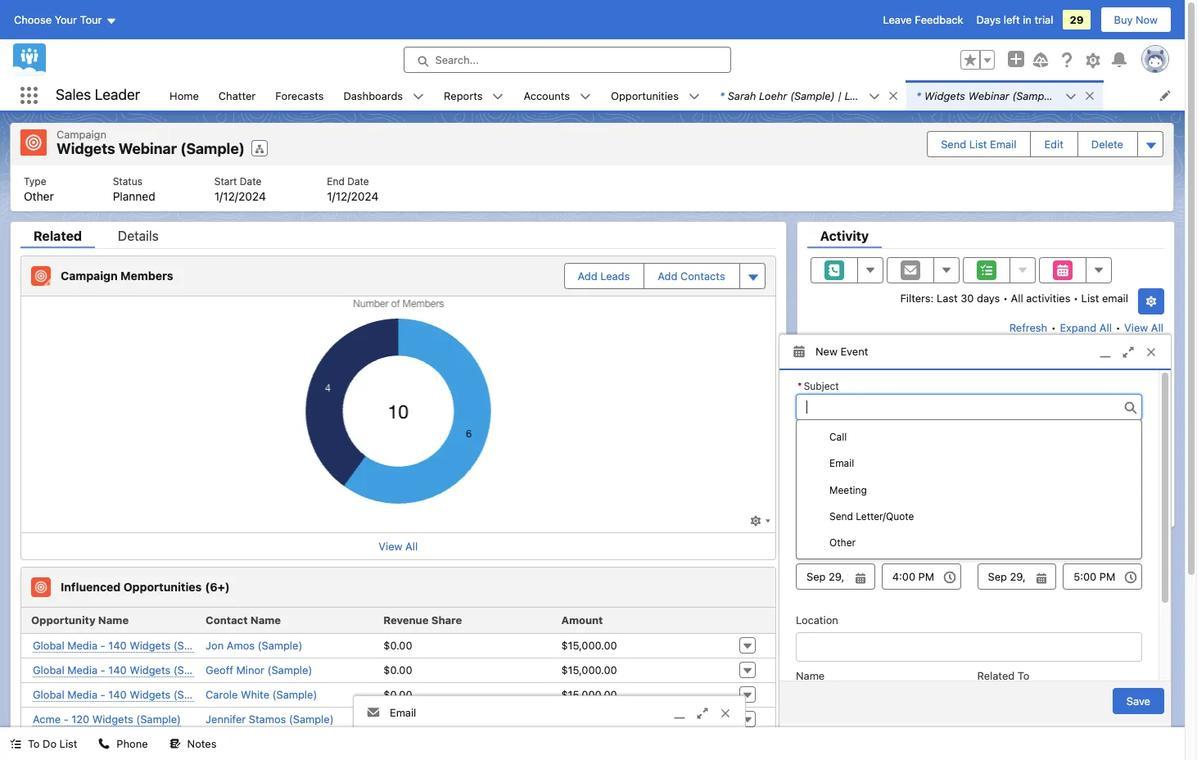 Task type: locate. For each thing, give the bounding box(es) containing it.
2 global from the top
[[33, 663, 64, 676]]

home
[[170, 89, 199, 102]]

sending
[[907, 395, 947, 408]]

1 horizontal spatial add
[[658, 269, 678, 282]]

scheduling
[[997, 395, 1051, 408]]

start inside the start date 1/12/2024
[[214, 175, 237, 187]]

1 vertical spatial related
[[978, 669, 1015, 682]]

text default image inside to change what's shown, try changing your filters. status
[[817, 428, 831, 441]]

2 $15,000.00 from the top
[[562, 664, 618, 677]]

1 * date from the left
[[798, 550, 826, 562]]

1 vertical spatial start
[[796, 535, 821, 547]]

2 vertical spatial email
[[390, 707, 417, 720]]

3 global from the top
[[33, 688, 64, 701]]

1 vertical spatial webinar
[[119, 140, 177, 157]]

opportunities
[[611, 89, 679, 102], [124, 580, 202, 594]]

related for related
[[34, 228, 82, 243]]

2 vertical spatial 140
[[108, 688, 127, 701]]

1 vertical spatial email
[[830, 457, 855, 470]]

start down widgets webinar (sample)
[[214, 175, 237, 187]]

no activities to show. get started by sending an email, scheduling a task, and more.
[[833, 379, 1139, 408]]

related link
[[20, 228, 95, 248]]

120 up to do list
[[72, 712, 89, 726]]

meeting
[[830, 484, 868, 496]]

0 vertical spatial view
[[1125, 321, 1149, 334]]

1 vertical spatial campaign
[[61, 269, 118, 282]]

global media - 140 widgets (sample) link
[[33, 639, 218, 653], [33, 663, 218, 677], [33, 688, 218, 702]]

media for jon amos (sample)
[[67, 639, 98, 652]]

1 horizontal spatial start
[[796, 535, 821, 547]]

0 horizontal spatial view all link
[[379, 540, 418, 553]]

1 1/12/2024 from the left
[[214, 189, 266, 203]]

0 horizontal spatial send
[[830, 510, 854, 523]]

related down type other
[[34, 228, 82, 243]]

phone button
[[89, 728, 158, 760]]

view all link down email
[[1124, 314, 1165, 340]]

0 vertical spatial email
[[991, 137, 1017, 151]]

2 horizontal spatial list
[[1082, 291, 1100, 304]]

1 vertical spatial global
[[33, 663, 64, 676]]

campaign for campaign
[[57, 128, 107, 141]]

opportunity name element
[[21, 608, 199, 634]]

0 vertical spatial 140
[[108, 639, 127, 652]]

1 media from the top
[[67, 639, 98, 652]]

text default image inside opportunities list item
[[689, 91, 701, 102]]

all right expand
[[1100, 321, 1113, 334]]

acme - 120 widgets (sample)
[[33, 712, 181, 726], [33, 737, 181, 750]]

1/12/2024 for start date 1/12/2024
[[214, 189, 266, 203]]

location
[[796, 614, 839, 627]]

related down location text field
[[978, 669, 1015, 682]]

2 add from the left
[[658, 269, 678, 282]]

1 global media - 140 widgets (sample) from the top
[[33, 639, 218, 652]]

group
[[961, 50, 996, 70], [796, 549, 876, 590], [978, 549, 1057, 590]]

view all link up the revenue
[[379, 540, 418, 553]]

2 vertical spatial global
[[33, 688, 64, 701]]

2 media from the top
[[67, 663, 98, 676]]

1 120 from the top
[[72, 712, 89, 726]]

1 horizontal spatial list
[[970, 137, 988, 151]]

1 vertical spatial to
[[1018, 669, 1030, 682]]

list containing home
[[160, 80, 1186, 111]]

text default image up delete at the right of page
[[1085, 90, 1096, 101]]

3 media from the top
[[67, 688, 98, 701]]

0 vertical spatial acme - 120 widgets (sample)
[[33, 712, 181, 726]]

list
[[160, 80, 1186, 111], [11, 165, 1174, 211]]

activities up refresh
[[1027, 291, 1071, 304]]

2 vertical spatial media
[[67, 688, 98, 701]]

1 vertical spatial view
[[379, 540, 403, 553]]

upcoming
[[834, 351, 888, 364]]

other down "type"
[[24, 189, 54, 203]]

0 vertical spatial acme
[[33, 712, 61, 726]]

and
[[1089, 395, 1108, 408]]

0 vertical spatial campaign
[[57, 128, 107, 141]]

text default image right reports at top left
[[493, 91, 504, 102]]

3 $15,000.00 from the top
[[562, 688, 618, 701]]

0 vertical spatial global
[[33, 639, 64, 652]]

1 $15,000.00 from the top
[[562, 639, 618, 652]]

1 horizontal spatial 1/12/2024
[[327, 189, 379, 203]]

list down * widgets webinar (sample)
[[970, 137, 988, 151]]

global
[[33, 639, 64, 652], [33, 663, 64, 676], [33, 688, 64, 701]]

days
[[977, 13, 1001, 26]]

1 vertical spatial $15,000.00
[[562, 664, 618, 677]]

2 acme - 120 widgets (sample) from the top
[[33, 737, 181, 750]]

name for opportunity name
[[98, 614, 129, 627]]

0 horizontal spatial * date
[[798, 550, 826, 562]]

1 vertical spatial 120
[[72, 737, 89, 750]]

global media - 140 widgets (sample)
[[33, 639, 218, 652], [33, 663, 218, 676], [33, 688, 218, 701]]

text default image left reports link
[[413, 91, 425, 102]]

global for carole white (sample)
[[33, 688, 64, 701]]

$15,000.00
[[562, 639, 618, 652], [562, 664, 618, 677], [562, 688, 618, 701]]

1 time from the left
[[890, 550, 913, 562]]

send down * widgets webinar (sample)
[[942, 137, 967, 151]]

- for geoff minor (sample)
[[100, 663, 105, 676]]

start inside new event dialog
[[796, 535, 821, 547]]

- for carole white (sample)
[[100, 688, 105, 701]]

type
[[24, 175, 46, 187]]

1 vertical spatial media
[[67, 663, 98, 676]]

2 vertical spatial $15,000.00
[[562, 688, 618, 701]]

more.
[[1111, 395, 1139, 408]]

text default image up edit button
[[1066, 91, 1077, 102]]

send for send letter/quote
[[830, 510, 854, 523]]

revenue share element
[[377, 608, 555, 634]]

2 horizontal spatial email
[[991, 137, 1017, 151]]

1 horizontal spatial email
[[830, 457, 855, 470]]

0 vertical spatial send
[[942, 137, 967, 151]]

acme
[[33, 712, 61, 726], [33, 737, 61, 750]]

to inside status
[[840, 427, 852, 440]]

0 vertical spatial $15,000.00
[[562, 639, 618, 652]]

email inside list box
[[830, 457, 855, 470]]

- for jon amos (sample)
[[100, 639, 105, 652]]

geoff minor (sample) link
[[206, 664, 312, 677]]

(sample) up carole white (sample) link
[[268, 664, 312, 677]]

buy now button
[[1101, 7, 1172, 33]]

1 acme from the top
[[33, 712, 61, 726]]

1 horizontal spatial opportunities
[[611, 89, 679, 102]]

1 vertical spatial acme
[[33, 737, 61, 750]]

0 horizontal spatial to
[[28, 737, 40, 751]]

webinar up send list email
[[969, 89, 1010, 102]]

* sarah loehr (sample) | lead
[[720, 89, 869, 102]]

jon amos (sample) link
[[206, 639, 303, 652]]

140
[[108, 639, 127, 652], [108, 663, 127, 676], [108, 688, 127, 701]]

details
[[118, 228, 159, 243]]

2 $0.00 from the top
[[384, 664, 413, 677]]

text default image right "accounts"
[[580, 91, 592, 102]]

3 $0.00 from the top
[[384, 688, 413, 701]]

0 horizontal spatial related
[[34, 228, 82, 243]]

1 140 from the top
[[108, 639, 127, 652]]

1 horizontal spatial other
[[830, 537, 856, 549]]

overdue
[[901, 351, 946, 364]]

1 horizontal spatial to
[[840, 427, 852, 440]]

2 acme from the top
[[33, 737, 61, 750]]

text default image inside notes button
[[169, 738, 181, 750]]

tour
[[80, 13, 102, 26]]

1 horizontal spatial view
[[1125, 321, 1149, 334]]

campaign down related link
[[61, 269, 118, 282]]

text default image
[[493, 91, 504, 102], [689, 91, 701, 102], [869, 91, 881, 102], [1066, 91, 1077, 102], [817, 428, 831, 441]]

text default image
[[888, 90, 900, 101], [1085, 90, 1096, 101], [413, 91, 425, 102], [580, 91, 592, 102], [10, 738, 21, 750], [99, 738, 110, 750], [169, 738, 181, 750]]

stamos
[[249, 713, 286, 726]]

add contacts button
[[645, 263, 739, 288]]

1 vertical spatial list
[[11, 165, 1174, 211]]

0 horizontal spatial start
[[214, 175, 237, 187]]

0 horizontal spatial 1/12/2024
[[214, 189, 266, 203]]

leave feedback link
[[884, 13, 964, 26]]

0 vertical spatial media
[[67, 639, 98, 652]]

text default image right 'lead'
[[888, 90, 900, 101]]

add left contacts
[[658, 269, 678, 282]]

2 1/12/2024 from the left
[[327, 189, 379, 203]]

complete this field.
[[796, 422, 887, 434]]

expand all button
[[1060, 314, 1113, 340]]

(sample)
[[791, 89, 835, 102], [1013, 89, 1058, 102], [180, 140, 245, 157], [173, 639, 218, 652], [258, 639, 303, 652], [173, 663, 218, 676], [268, 664, 312, 677], [173, 688, 218, 701], [273, 688, 317, 701], [136, 712, 181, 726], [289, 713, 334, 726], [136, 737, 181, 750], [279, 737, 324, 751]]

other inside list box
[[830, 537, 856, 549]]

email inside button
[[991, 137, 1017, 151]]

0 vertical spatial acme - 120 widgets (sample) link
[[33, 712, 181, 726]]

$0.00 for jon amos (sample)
[[384, 639, 413, 652]]

add inside add contacts button
[[658, 269, 678, 282]]

to inside 'button'
[[28, 737, 40, 751]]

geoff
[[206, 664, 234, 677]]

acme for howard jones (sample)
[[33, 737, 61, 750]]

text default image left notes
[[169, 738, 181, 750]]

to left change
[[840, 427, 852, 440]]

edit
[[1045, 137, 1064, 151]]

2 acme - 120 widgets (sample) link from the top
[[33, 737, 181, 751]]

media for carole white (sample)
[[67, 688, 98, 701]]

1 add from the left
[[578, 269, 598, 282]]

140 for geoff
[[108, 663, 127, 676]]

1 horizontal spatial * time
[[1065, 550, 1094, 562]]

2 * time from the left
[[1065, 550, 1094, 562]]

sales leader
[[56, 86, 140, 103]]

1 vertical spatial global media - 140 widgets (sample) link
[[33, 663, 218, 677]]

1 vertical spatial acme - 120 widgets (sample) link
[[33, 737, 181, 751]]

* date down description text field
[[980, 550, 1008, 562]]

0 horizontal spatial email
[[390, 707, 417, 720]]

contact name element
[[199, 608, 377, 634]]

refresh
[[1010, 321, 1048, 334]]

global media - 140 widgets (sample) link for carole
[[33, 688, 218, 702]]

text default image left phone
[[99, 738, 110, 750]]

3 global media - 140 widgets (sample) from the top
[[33, 688, 218, 701]]

list inside 'button'
[[60, 737, 77, 751]]

120 right do
[[72, 737, 89, 750]]

text default image inside accounts list item
[[580, 91, 592, 102]]

0 vertical spatial to
[[840, 427, 852, 440]]

list box containing call
[[796, 419, 1143, 560]]

1 horizontal spatial send
[[942, 137, 967, 151]]

1 $0.00 from the top
[[384, 639, 413, 652]]

to inside new event dialog
[[1018, 669, 1030, 682]]

0 horizontal spatial activities
[[951, 379, 995, 392]]

minor
[[236, 664, 265, 677]]

1 vertical spatial view all link
[[379, 540, 418, 553]]

name inside new event dialog
[[796, 669, 825, 682]]

(sample) up geoff
[[173, 639, 218, 652]]

0 horizontal spatial other
[[24, 189, 54, 203]]

0 vertical spatial related
[[34, 228, 82, 243]]

4 $0.00 from the top
[[384, 713, 413, 726]]

1 horizontal spatial time
[[1072, 550, 1094, 562]]

related
[[34, 228, 82, 243], [978, 669, 1015, 682]]

new event link
[[780, 335, 1172, 370]]

amount element
[[555, 608, 733, 634]]

get
[[833, 395, 851, 408]]

filters:
[[901, 291, 934, 304]]

0 vertical spatial activities
[[1027, 291, 1071, 304]]

0 vertical spatial opportunities
[[611, 89, 679, 102]]

chatter
[[219, 89, 256, 102]]

(sample) left |
[[791, 89, 835, 102]]

choose your tour button
[[13, 7, 118, 33]]

text default image right 'lead'
[[869, 91, 881, 102]]

do
[[43, 737, 57, 751]]

0 vertical spatial global media - 140 widgets (sample)
[[33, 639, 218, 652]]

text default image up description
[[817, 428, 831, 441]]

filters: last 30 days • all activities • list email
[[901, 291, 1129, 304]]

acme - 120 widgets (sample) for howard
[[33, 737, 181, 750]]

view down email
[[1125, 321, 1149, 334]]

2 120 from the top
[[72, 737, 89, 750]]

sarah
[[728, 89, 757, 102]]

delete button
[[1079, 132, 1137, 156]]

media for geoff minor (sample)
[[67, 663, 98, 676]]

media
[[67, 639, 98, 652], [67, 663, 98, 676], [67, 688, 98, 701]]

0 vertical spatial webinar
[[969, 89, 1010, 102]]

0 horizontal spatial add
[[578, 269, 598, 282]]

0 vertical spatial list
[[160, 80, 1186, 111]]

name down influenced
[[98, 614, 129, 627]]

filters.
[[1058, 427, 1089, 440]]

2 * date from the left
[[980, 550, 1008, 562]]

120
[[72, 712, 89, 726], [72, 737, 89, 750]]

None text field
[[796, 564, 876, 590], [1064, 564, 1143, 590], [796, 564, 876, 590], [1064, 564, 1143, 590]]

1 horizontal spatial activities
[[1027, 291, 1071, 304]]

home link
[[160, 80, 209, 111]]

1 vertical spatial activities
[[951, 379, 995, 392]]

send list email button
[[928, 132, 1030, 156]]

1 horizontal spatial related
[[978, 669, 1015, 682]]

0 horizontal spatial time
[[890, 550, 913, 562]]

send down meeting
[[830, 510, 854, 523]]

list left email
[[1082, 291, 1100, 304]]

contact
[[206, 614, 248, 627]]

2 140 from the top
[[108, 663, 127, 676]]

related to
[[978, 669, 1030, 682]]

add inside add leads 'button'
[[578, 269, 598, 282]]

2 global media - 140 widgets (sample) from the top
[[33, 663, 218, 676]]

text default image inside reports list item
[[493, 91, 504, 102]]

0 vertical spatial list
[[970, 137, 988, 151]]

date inside end date 1/12/2024
[[348, 175, 369, 187]]

text default image inside dashboards list item
[[413, 91, 425, 102]]

1 vertical spatial 140
[[108, 663, 127, 676]]

all right expand all button
[[1152, 321, 1164, 334]]

list right do
[[60, 737, 77, 751]]

(sample) up 'jennifer stamos (sample)'
[[273, 688, 317, 701]]

0 vertical spatial start
[[214, 175, 237, 187]]

save
[[1127, 694, 1151, 708]]

name up jon amos (sample)
[[251, 614, 281, 627]]

1 horizontal spatial * date
[[980, 550, 1008, 562]]

0 horizontal spatial list
[[60, 737, 77, 751]]

start up location
[[796, 535, 821, 547]]

upcoming & overdue
[[834, 351, 946, 364]]

add for add leads
[[578, 269, 598, 282]]

1 horizontal spatial view all link
[[1124, 314, 1165, 340]]

acme up do
[[33, 712, 61, 726]]

text default image left sarah
[[689, 91, 701, 102]]

start date 1/12/2024
[[214, 175, 266, 203]]

to down location text field
[[1018, 669, 1030, 682]]

add left "leads"
[[578, 269, 598, 282]]

jennifer stamos (sample)
[[206, 713, 334, 726]]

text default image left do
[[10, 738, 21, 750]]

activities up the email,
[[951, 379, 995, 392]]

0 horizontal spatial name
[[98, 614, 129, 627]]

start for start date 1/12/2024
[[214, 175, 237, 187]]

1/12/2024 for end date 1/12/2024
[[327, 189, 379, 203]]

search...
[[435, 53, 479, 66]]

new
[[816, 345, 838, 358]]

acme for jennifer stamos (sample)
[[33, 712, 61, 726]]

activity link
[[808, 228, 883, 248]]

1 vertical spatial global media - 140 widgets (sample)
[[33, 663, 218, 676]]

buy now
[[1115, 13, 1159, 26]]

1 list item from the left
[[710, 80, 907, 111]]

1 horizontal spatial name
[[251, 614, 281, 627]]

3 global media - 140 widgets (sample) link from the top
[[33, 688, 218, 702]]

webinar up status
[[119, 140, 177, 157]]

to left do
[[28, 737, 40, 751]]

end date 1/12/2024
[[327, 175, 379, 203]]

$0.00 for geoff minor (sample)
[[384, 664, 413, 677]]

share
[[432, 614, 462, 627]]

1 vertical spatial send
[[830, 510, 854, 523]]

webinar
[[969, 89, 1010, 102], [119, 140, 177, 157]]

acme left the phone button
[[33, 737, 61, 750]]

1 acme - 120 widgets (sample) from the top
[[33, 712, 181, 726]]

send inside list box
[[830, 510, 854, 523]]

2 vertical spatial to
[[28, 737, 40, 751]]

send inside button
[[942, 137, 967, 151]]

(sample) down 'contact name' element
[[258, 639, 303, 652]]

other down send letter/quote
[[830, 537, 856, 549]]

• down email
[[1116, 321, 1121, 334]]

an
[[950, 395, 962, 408]]

0 vertical spatial 120
[[72, 712, 89, 726]]

list inside button
[[970, 137, 988, 151]]

1 vertical spatial other
[[830, 537, 856, 549]]

2 horizontal spatial to
[[1018, 669, 1030, 682]]

related inside new event dialog
[[978, 669, 1015, 682]]

status planned
[[113, 175, 155, 203]]

120 for jennifer stamos (sample)
[[72, 712, 89, 726]]

1 acme - 120 widgets (sample) link from the top
[[33, 712, 181, 726]]

2 vertical spatial global media - 140 widgets (sample)
[[33, 688, 218, 701]]

send for send list email
[[942, 137, 967, 151]]

2 horizontal spatial name
[[796, 669, 825, 682]]

Location text field
[[796, 632, 1143, 662]]

1 vertical spatial acme - 120 widgets (sample)
[[33, 737, 181, 750]]

2 vertical spatial global media - 140 widgets (sample) link
[[33, 688, 218, 702]]

list box
[[796, 419, 1143, 560]]

0 horizontal spatial view
[[379, 540, 403, 553]]

geoff minor (sample)
[[206, 664, 312, 677]]

0 vertical spatial global media - 140 widgets (sample) link
[[33, 639, 218, 653]]

feedback
[[915, 13, 964, 26]]

list item
[[710, 80, 907, 111], [907, 80, 1104, 111]]

opportunities inside list item
[[611, 89, 679, 102]]

activities inside no activities to show. get started by sending an email, scheduling a task, and more.
[[951, 379, 995, 392]]

add for add contacts
[[658, 269, 678, 282]]

0 horizontal spatial * time
[[884, 550, 913, 562]]

view up the revenue
[[379, 540, 403, 553]]

campaign down sales
[[57, 128, 107, 141]]

None text field
[[796, 394, 1143, 420], [882, 564, 962, 590], [978, 564, 1057, 590], [796, 394, 1143, 420], [882, 564, 962, 590], [978, 564, 1057, 590]]

3 140 from the top
[[108, 688, 127, 701]]

2 global media - 140 widgets (sample) link from the top
[[33, 663, 218, 677]]

0 horizontal spatial opportunities
[[124, 580, 202, 594]]

*
[[720, 89, 725, 102], [917, 89, 922, 102], [798, 380, 803, 392], [798, 550, 803, 562], [884, 550, 889, 562], [980, 550, 984, 562], [1065, 550, 1070, 562]]

* date up location
[[798, 550, 826, 562]]

2 vertical spatial list
[[60, 737, 77, 751]]

related for related to
[[978, 669, 1015, 682]]

1 global from the top
[[33, 639, 64, 652]]

name down location
[[796, 669, 825, 682]]

1 global media - 140 widgets (sample) link from the top
[[33, 639, 218, 653]]

leave
[[884, 13, 913, 26]]



Task type: vqa. For each thing, say whether or not it's contained in the screenshot.
Amount
yes



Task type: describe. For each thing, give the bounding box(es) containing it.
days
[[978, 291, 1001, 304]]

choose your tour
[[14, 13, 102, 26]]

list containing other
[[11, 165, 1174, 211]]

acme - 120 widgets (sample) link for jennifer
[[33, 712, 181, 726]]

forecasts link
[[266, 80, 334, 111]]

global media - 140 widgets (sample) link for jon
[[33, 639, 218, 653]]

widgets inside list item
[[925, 89, 966, 102]]

action element
[[733, 608, 776, 634]]

leader
[[95, 86, 140, 103]]

all right days
[[1012, 291, 1024, 304]]

0 vertical spatial view all link
[[1124, 314, 1165, 340]]

* subject
[[798, 380, 840, 392]]

subject
[[804, 380, 840, 392]]

forecasts
[[275, 89, 324, 102]]

delete
[[1092, 137, 1124, 151]]

add contacts
[[658, 269, 726, 282]]

email,
[[965, 395, 994, 408]]

howard
[[206, 737, 244, 751]]

new event dialog
[[779, 334, 1172, 760]]

task,
[[1063, 395, 1087, 408]]

email link
[[354, 696, 746, 731]]

• right days
[[1004, 291, 1009, 304]]

campaign members link
[[61, 269, 180, 283]]

dashboards list item
[[334, 80, 434, 111]]

call
[[830, 431, 847, 443]]

activity
[[821, 228, 869, 243]]

to for to do list
[[28, 737, 40, 751]]

new event
[[816, 345, 869, 358]]

add leads button
[[565, 263, 643, 288]]

date inside the start date 1/12/2024
[[240, 175, 262, 187]]

now
[[1136, 13, 1159, 26]]

refresh • expand all • view all
[[1010, 321, 1164, 334]]

text default image for opportunities list item
[[689, 91, 701, 102]]

text default image inside to do list 'button'
[[10, 738, 21, 750]]

influenced
[[61, 580, 121, 594]]

(sample) left notes
[[136, 737, 181, 750]]

1 vertical spatial list
[[1082, 291, 1100, 304]]

Description text field
[[796, 466, 1143, 525]]

1 vertical spatial opportunities
[[124, 580, 202, 594]]

email
[[1103, 291, 1129, 304]]

carole white (sample) link
[[206, 688, 317, 701]]

acme - 120 widgets (sample) link for howard
[[33, 737, 181, 751]]

0 vertical spatial other
[[24, 189, 54, 203]]

lead
[[845, 89, 869, 102]]

a
[[1054, 395, 1060, 408]]

jones
[[247, 737, 276, 751]]

(sample) up edit
[[1013, 89, 1058, 102]]

opportunities list item
[[601, 80, 710, 111]]

name for contact name
[[251, 614, 281, 627]]

search... button
[[404, 47, 731, 73]]

140 for carole
[[108, 688, 127, 701]]

leads
[[601, 269, 630, 282]]

opportunity
[[31, 614, 96, 627]]

reports
[[444, 89, 483, 102]]

trial
[[1035, 13, 1054, 26]]

$15,000.00 for jon amos (sample)
[[562, 639, 618, 652]]

(sample) right stamos
[[289, 713, 334, 726]]

2 time from the left
[[1072, 550, 1094, 562]]

amount
[[562, 614, 603, 627]]

text default image inside the phone button
[[99, 738, 110, 750]]

accounts
[[524, 89, 570, 102]]

field.
[[863, 422, 887, 434]]

complete
[[796, 422, 841, 434]]

last
[[937, 291, 958, 304]]

2 list item from the left
[[907, 80, 1104, 111]]

to change what's shown, try changing your filters. status
[[808, 417, 1165, 451]]

your
[[1033, 427, 1055, 440]]

• up expand
[[1074, 291, 1079, 304]]

all up the revenue
[[406, 540, 418, 553]]

jon amos (sample)
[[206, 639, 303, 652]]

$15,000.00 for geoff minor (sample)
[[562, 664, 618, 677]]

1 * time from the left
[[884, 550, 913, 562]]

• left expand
[[1052, 321, 1057, 334]]

accounts list item
[[514, 80, 601, 111]]

amos
[[227, 639, 255, 652]]

(sample) up the start date 1/12/2024
[[180, 140, 245, 157]]

type other
[[24, 175, 54, 203]]

|
[[838, 89, 842, 102]]

&
[[890, 351, 898, 364]]

started
[[854, 395, 890, 408]]

to for to change what's shown, try changing your filters.
[[840, 427, 852, 440]]

acme - 120 widgets (sample) for jennifer
[[33, 712, 181, 726]]

howard jones (sample) link
[[206, 737, 324, 751]]

influenced opportunities (6+)
[[61, 580, 230, 594]]

description
[[796, 448, 853, 461]]

(sample) right jones
[[279, 737, 324, 751]]

$4,000.00
[[562, 713, 613, 726]]

list box inside new event dialog
[[796, 419, 1143, 560]]

planned
[[113, 189, 155, 203]]

120 for howard jones (sample)
[[72, 737, 89, 750]]

refresh button
[[1009, 314, 1049, 340]]

status
[[113, 175, 143, 187]]

try
[[968, 427, 982, 440]]

global for geoff minor (sample)
[[33, 663, 64, 676]]

carole
[[206, 688, 238, 701]]

global media - 140 widgets (sample) for carole
[[33, 688, 218, 701]]

start for start
[[796, 535, 821, 547]]

global for jon amos (sample)
[[33, 639, 64, 652]]

text default image for 1st list item from right
[[1066, 91, 1077, 102]]

campaign for campaign members
[[61, 269, 118, 282]]

to change what's shown, try changing your filters.
[[840, 427, 1089, 440]]

reports list item
[[434, 80, 514, 111]]

notes
[[187, 737, 217, 751]]

1 horizontal spatial webinar
[[969, 89, 1010, 102]]

global media - 140 widgets (sample) for jon
[[33, 639, 218, 652]]

send list email
[[942, 137, 1017, 151]]

$0.00 for carole white (sample)
[[384, 688, 413, 701]]

(sample) down geoff
[[173, 688, 218, 701]]

text default image for reports list item
[[493, 91, 504, 102]]

buy
[[1115, 13, 1134, 26]]

140 for jon
[[108, 639, 127, 652]]

revenue
[[384, 614, 429, 627]]

(6+)
[[205, 580, 230, 594]]

details link
[[105, 228, 172, 248]]

show.
[[1011, 379, 1039, 392]]

$0.00 for jennifer stamos (sample)
[[384, 713, 413, 726]]

$15,000.00 for carole white (sample)
[[562, 688, 618, 701]]

expand
[[1061, 321, 1097, 334]]

global media - 140 widgets (sample) for geoff
[[33, 663, 218, 676]]

white
[[241, 688, 270, 701]]

global media - 140 widgets (sample) link for geoff
[[33, 663, 218, 677]]

text default image for 1st list item from the left
[[869, 91, 881, 102]]

sales
[[56, 86, 91, 103]]

what's
[[895, 427, 927, 440]]

end
[[327, 175, 345, 187]]

contact name
[[206, 614, 281, 627]]

(sample) down jon
[[173, 663, 218, 676]]

by
[[892, 395, 904, 408]]

howard jones (sample)
[[206, 737, 324, 751]]

(sample) up phone
[[136, 712, 181, 726]]

notes button
[[159, 728, 226, 760]]

left
[[1004, 13, 1021, 26]]

0 horizontal spatial webinar
[[119, 140, 177, 157]]

carole white (sample)
[[206, 688, 317, 701]]

opportunities link
[[601, 80, 689, 111]]



